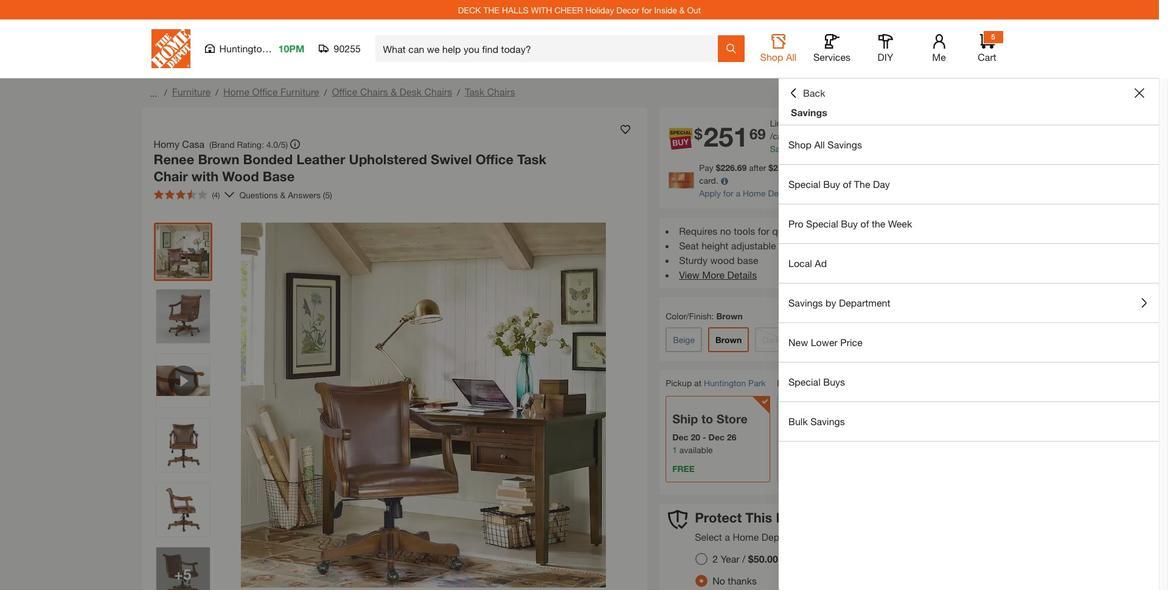 Task type: describe. For each thing, give the bounding box(es) containing it.
/5)
[[278, 139, 288, 149]]

savings up the 22
[[811, 416, 845, 427]]

(4)
[[212, 191, 220, 200]]

your
[[805, 163, 822, 173]]

quick
[[773, 225, 796, 237]]

/carton
[[771, 131, 798, 141]]

option group containing 2 year /
[[691, 549, 788, 591]]

shop all button
[[759, 34, 798, 63]]

week
[[889, 218, 913, 230]]

feedback link image
[[1152, 206, 1169, 272]]

apply
[[700, 188, 721, 198]]

deck
[[458, 5, 481, 15]]

shop for shop all savings
[[789, 139, 812, 150]]

/ right the furniture link
[[216, 87, 219, 97]]

halls
[[502, 5, 529, 15]]

drawer close image
[[1135, 88, 1145, 98]]

1 horizontal spatial office
[[332, 86, 358, 97]]

task inside renee brown bonded leather upholstered swivel office task chair with wood base
[[518, 152, 547, 167]]

apply now image
[[669, 172, 700, 189]]

2
[[713, 554, 718, 565]]

me button
[[920, 34, 959, 63]]

by inside button
[[826, 297, 837, 309]]

0 vertical spatial &
[[680, 5, 685, 15]]

buys
[[824, 376, 846, 388]]

all for shop all savings
[[815, 139, 825, 150]]

brown button
[[709, 328, 750, 352]]

view
[[680, 269, 700, 281]]

questions
[[239, 190, 278, 200]]

(brand
[[209, 139, 235, 149]]

0 vertical spatial for
[[642, 5, 652, 15]]

renee brown bonded leather upholstered swivel office task chair with wood base
[[154, 152, 547, 184]]

depot inside protect this item select a home depot protection plan by allstate for:
[[762, 532, 789, 543]]

1 vertical spatial brown
[[717, 311, 743, 321]]

services button
[[813, 34, 852, 63]]

this
[[746, 510, 773, 526]]

rating:
[[237, 139, 264, 149]]

decor
[[617, 5, 640, 15]]

home inside protect this item select a home depot protection plan by allstate for:
[[733, 532, 759, 543]]

... button
[[148, 85, 159, 102]]

purchase
[[882, 163, 917, 173]]

casa
[[182, 138, 205, 150]]

1 vertical spatial huntington
[[704, 378, 746, 388]]

1 vertical spatial a
[[736, 188, 741, 198]]

1 chairs from the left
[[360, 86, 388, 97]]

height
[[702, 240, 729, 251]]

90255 link
[[827, 377, 851, 390]]

limit 20 per order /carton $ 411 . 94 save $ 160 . 25 ( 39 %)
[[771, 118, 847, 154]]

20 inside ship to store dec 20 - dec 26 1 available
[[691, 432, 701, 443]]

local ad
[[789, 258, 827, 269]]

beige button
[[666, 328, 703, 352]]

menu containing shop all savings
[[779, 125, 1160, 442]]

shop for shop all
[[761, 51, 784, 63]]

local
[[789, 258, 813, 269]]

:
[[712, 311, 714, 321]]

%)
[[837, 144, 847, 154]]

brown homy casa task chairs renee 1f.4 image
[[156, 548, 210, 591]]

wood
[[222, 168, 259, 184]]

opening
[[941, 163, 972, 173]]

color/finish
[[666, 311, 712, 321]]

3.5 stars image
[[154, 190, 207, 200]]

delivery friday, dec 22
[[784, 412, 842, 443]]

protect this item select a home depot protection plan by allstate for:
[[695, 510, 923, 543]]

(
[[825, 144, 827, 154]]

20 inside limit 20 per order /carton $ 411 . 94 save $ 160 . 25 ( 39 %)
[[791, 118, 801, 128]]

69
[[750, 126, 766, 143]]

savings down back button
[[791, 107, 828, 118]]

with
[[531, 5, 552, 15]]

total
[[824, 163, 841, 173]]

assembly
[[841, 225, 882, 237]]

-
[[703, 432, 707, 443]]

0 vertical spatial of
[[843, 178, 852, 190]]

special buy of the day link
[[779, 165, 1160, 204]]

1 vertical spatial of
[[861, 218, 870, 230]]

delivery
[[784, 412, 831, 426]]

What can we help you find today? search field
[[383, 36, 717, 61]]

requires no tools for quick and easy assembly seat height adjustable sturdy wood base view more details
[[680, 225, 882, 281]]

protect
[[695, 510, 742, 526]]

pay
[[700, 163, 714, 173]]

0 horizontal spatial .
[[811, 144, 813, 154]]

for inside the requires no tools for quick and easy assembly seat height adjustable sturdy wood base view more details
[[758, 225, 770, 237]]

savings by department
[[789, 297, 891, 309]]

a inside your total qualifying purchase upon opening a new card.
[[974, 163, 979, 173]]

diy button
[[867, 34, 906, 63]]

cheer
[[555, 5, 583, 15]]

pickup
[[666, 378, 692, 388]]

2 year / $50.00
[[713, 554, 779, 565]]

shop all savings
[[789, 139, 863, 150]]

adjustable
[[732, 240, 777, 251]]

savings right (
[[828, 139, 863, 150]]

no
[[713, 576, 726, 587]]

0 vertical spatial .
[[819, 131, 821, 141]]

off
[[786, 163, 802, 173]]

view more details link
[[680, 269, 757, 281]]

task inside ... / furniture / home office furniture / office chairs & desk chairs / task chairs
[[465, 86, 485, 97]]

more
[[703, 269, 725, 281]]

0 horizontal spatial &
[[280, 190, 286, 200]]

plan
[[839, 532, 858, 543]]

swivel
[[431, 152, 472, 167]]

(4) link
[[149, 185, 235, 205]]

0 horizontal spatial 25
[[774, 163, 783, 173]]

1 vertical spatial for
[[724, 188, 734, 198]]

diy
[[878, 51, 894, 63]]

by inside protect this item select a home depot protection plan by allstate for:
[[861, 532, 871, 543]]

beige
[[673, 335, 695, 345]]

no
[[721, 225, 732, 237]]

task chairs link
[[465, 86, 515, 97]]

90255 inside the delivering to 90255
[[827, 379, 851, 389]]

info image
[[721, 178, 729, 185]]

2 chairs from the left
[[425, 86, 453, 97]]

back
[[804, 87, 826, 99]]

pickup at huntington park
[[666, 378, 766, 388]]

chair
[[154, 168, 188, 184]]

0 vertical spatial depot
[[769, 188, 792, 198]]

$ right the after
[[769, 163, 774, 173]]

pro
[[789, 218, 804, 230]]

bulk savings
[[789, 416, 845, 427]]

brown homy casa task chairs renee c3.2 image
[[156, 419, 210, 472]]

1 vertical spatial home
[[743, 188, 766, 198]]

office chairs & desk chairs link
[[332, 86, 453, 97]]

protection
[[791, 532, 836, 543]]

0 horizontal spatial office
[[252, 86, 278, 97]]

all for shop all
[[787, 51, 797, 63]]

pro special buy of the week link
[[779, 205, 1160, 244]]

dec inside 'delivery friday, dec 22'
[[814, 432, 830, 443]]



Task type: vqa. For each thing, say whether or not it's contained in the screenshot.
option.
no



Task type: locate. For each thing, give the bounding box(es) containing it.
1 vertical spatial shop
[[789, 139, 812, 150]]

to inside ship to store dec 20 - dec 26 1 available
[[702, 412, 714, 426]]

brown homy casa task chairs renee 4f.3 image
[[156, 483, 210, 537]]

2 vertical spatial special
[[789, 376, 821, 388]]

by left department
[[826, 297, 837, 309]]

depot
[[769, 188, 792, 198], [762, 532, 789, 543]]

bonded
[[243, 152, 293, 167]]

1 vertical spatial all
[[815, 139, 825, 150]]

upholstered
[[349, 152, 427, 167]]

special buys
[[789, 376, 846, 388]]

savings down local ad
[[789, 297, 823, 309]]

/ inside option group
[[743, 554, 746, 565]]

option group
[[691, 549, 788, 591]]

special right pro
[[807, 218, 839, 230]]

questions & answers (5)
[[239, 190, 332, 200]]

2 vertical spatial a
[[725, 532, 731, 543]]

90255
[[334, 43, 361, 54], [827, 379, 851, 389]]

a right select
[[725, 532, 731, 543]]

1 horizontal spatial buy
[[841, 218, 858, 230]]

brown down (brand
[[198, 152, 240, 167]]

to inside the delivering to 90255
[[817, 378, 825, 388]]

of left "the"
[[861, 218, 870, 230]]

6316524675112 image
[[156, 354, 210, 408]]

for:
[[909, 532, 923, 543]]

(4) button
[[149, 185, 225, 205]]

...
[[150, 88, 157, 98]]

1 vertical spatial depot
[[762, 532, 789, 543]]

1 vertical spatial 90255
[[827, 379, 851, 389]]

1 vertical spatial 25
[[774, 163, 783, 173]]

1 vertical spatial park
[[749, 378, 766, 388]]

ad
[[815, 258, 827, 269]]

226.69
[[721, 163, 747, 173]]

0 horizontal spatial all
[[787, 51, 797, 63]]

1 horizontal spatial by
[[861, 532, 871, 543]]

1 vertical spatial &
[[391, 86, 397, 97]]

dec up 1
[[673, 432, 689, 443]]

consumer
[[794, 188, 834, 198]]

1 horizontal spatial shop
[[789, 139, 812, 150]]

price
[[841, 337, 863, 348]]

all inside button
[[787, 51, 797, 63]]

& left desk
[[391, 86, 397, 97]]

1 horizontal spatial furniture
[[281, 86, 319, 97]]

/ right ...
[[164, 87, 167, 97]]

desk
[[400, 86, 422, 97]]

home up 2 year / $50.00
[[733, 532, 759, 543]]

0 vertical spatial 90255
[[334, 43, 361, 54]]

office down the huntington park
[[252, 86, 278, 97]]

at
[[695, 378, 702, 388]]

2 vertical spatial brown
[[716, 335, 742, 345]]

brown right :
[[717, 311, 743, 321]]

25 inside limit 20 per order /carton $ 411 . 94 save $ 160 . 25 ( 39 %)
[[813, 144, 823, 154]]

2 dec from the left
[[709, 432, 725, 443]]

$ up the 160
[[800, 131, 805, 141]]

1 horizontal spatial of
[[861, 218, 870, 230]]

1 vertical spatial special
[[807, 218, 839, 230]]

delivering to 90255
[[778, 378, 851, 389]]

new
[[981, 163, 997, 173]]

0 vertical spatial huntington
[[219, 43, 268, 54]]

2 furniture from the left
[[281, 86, 319, 97]]

brown inside brown button
[[716, 335, 742, 345]]

& inside ... / furniture / home office furniture / office chairs & desk chairs / task chairs
[[391, 86, 397, 97]]

90255 button
[[319, 43, 361, 55]]

0 vertical spatial park
[[270, 43, 290, 54]]

4.0
[[266, 139, 278, 149]]

... / furniture / home office furniture / office chairs & desk chairs / task chairs
[[148, 86, 515, 98]]

dec right -
[[709, 432, 725, 443]]

1 vertical spatial buy
[[841, 218, 858, 230]]

savings inside button
[[789, 297, 823, 309]]

deck the halls with cheer holiday decor for inside & out link
[[458, 5, 701, 15]]

3 chairs from the left
[[487, 86, 515, 97]]

office inside renee brown bonded leather upholstered swivel office task chair with wood base
[[476, 152, 514, 167]]

cart
[[978, 51, 997, 63]]

0 vertical spatial all
[[787, 51, 797, 63]]

card.
[[700, 175, 719, 186]]

your total qualifying purchase upon opening a new card.
[[700, 163, 997, 186]]

0 horizontal spatial huntington
[[219, 43, 268, 54]]

huntington park button
[[704, 378, 766, 388]]

1 dec from the left
[[673, 432, 689, 443]]

brown homy casa task chairs renee e1.1 image
[[156, 290, 210, 343]]

brown down color/finish : brown
[[716, 335, 742, 345]]

0 horizontal spatial chairs
[[360, 86, 388, 97]]

1 horizontal spatial task
[[518, 152, 547, 167]]

a left the new
[[974, 163, 979, 173]]

0 vertical spatial 20
[[791, 118, 801, 128]]

a inside protect this item select a home depot protection plan by allstate for:
[[725, 532, 731, 543]]

0 horizontal spatial task
[[465, 86, 485, 97]]

1 horizontal spatial 25
[[813, 144, 823, 154]]

1 vertical spatial 20
[[691, 432, 701, 443]]

leather
[[297, 152, 345, 167]]

/ down 90255 button
[[324, 87, 327, 97]]

special for buys
[[789, 376, 821, 388]]

sturdy
[[680, 254, 708, 266]]

park up home office furniture link
[[270, 43, 290, 54]]

park
[[270, 43, 290, 54], [749, 378, 766, 388]]

0 horizontal spatial shop
[[761, 51, 784, 63]]

0 horizontal spatial a
[[725, 532, 731, 543]]

0 horizontal spatial for
[[642, 5, 652, 15]]

1 horizontal spatial 90255
[[827, 379, 851, 389]]

1 horizontal spatial all
[[815, 139, 825, 150]]

bulk savings link
[[779, 402, 1160, 441]]

special left buys
[[789, 376, 821, 388]]

all up back button
[[787, 51, 797, 63]]

26
[[727, 432, 737, 443]]

pro special buy of the week
[[789, 218, 913, 230]]

special buys link
[[779, 363, 1160, 402]]

dec
[[673, 432, 689, 443], [709, 432, 725, 443], [814, 432, 830, 443]]

dec left the 22
[[814, 432, 830, 443]]

park left delivering
[[749, 378, 766, 388]]

the
[[855, 178, 871, 190]]

1 furniture from the left
[[172, 86, 211, 97]]

0 horizontal spatial furniture
[[172, 86, 211, 97]]

0 horizontal spatial of
[[843, 178, 852, 190]]

0 horizontal spatial dec
[[673, 432, 689, 443]]

a down the 226.69
[[736, 188, 741, 198]]

for left inside
[[642, 5, 652, 15]]

by right plan
[[861, 532, 871, 543]]

details
[[728, 269, 757, 281]]

22
[[833, 432, 842, 443]]

huntington right at
[[704, 378, 746, 388]]

homy
[[154, 138, 180, 150]]

2 vertical spatial home
[[733, 532, 759, 543]]

by
[[826, 297, 837, 309], [861, 532, 871, 543]]

1 horizontal spatial chairs
[[425, 86, 453, 97]]

2 horizontal spatial for
[[758, 225, 770, 237]]

2 horizontal spatial chairs
[[487, 86, 515, 97]]

1 horizontal spatial park
[[749, 378, 766, 388]]

to left 90255 link
[[817, 378, 825, 388]]

0 vertical spatial a
[[974, 163, 979, 173]]

0 vertical spatial shop
[[761, 51, 784, 63]]

menu
[[779, 125, 1160, 442]]

of
[[843, 178, 852, 190], [861, 218, 870, 230]]

0 vertical spatial 25
[[813, 144, 823, 154]]

0 horizontal spatial by
[[826, 297, 837, 309]]

special down your
[[789, 178, 821, 190]]

for up adjustable
[[758, 225, 770, 237]]

(brand rating: 4.0 /5)
[[209, 139, 288, 149]]

new lower price
[[789, 337, 863, 348]]

and
[[799, 225, 816, 237]]

/
[[164, 87, 167, 97], [216, 87, 219, 97], [324, 87, 327, 97], [457, 87, 460, 97], [743, 554, 746, 565]]

to for store
[[702, 412, 714, 426]]

item
[[776, 510, 805, 526]]

0 vertical spatial by
[[826, 297, 837, 309]]

homy casa link
[[154, 137, 209, 152]]

0 horizontal spatial 20
[[691, 432, 701, 443]]

$ 251 69
[[695, 121, 766, 153]]

furniture
[[172, 86, 211, 97], [281, 86, 319, 97]]

1 horizontal spatial .
[[819, 131, 821, 141]]

savings by department button
[[779, 284, 1160, 323]]

office down 90255 button
[[332, 86, 358, 97]]

office right swivel
[[476, 152, 514, 167]]

1 vertical spatial by
[[861, 532, 871, 543]]

10pm
[[279, 43, 305, 54]]

1 horizontal spatial to
[[817, 378, 825, 388]]

25 left off
[[774, 163, 783, 173]]

90255 right delivering
[[827, 379, 851, 389]]

furniture right ...
[[172, 86, 211, 97]]

2 horizontal spatial &
[[680, 5, 685, 15]]

0 vertical spatial buy
[[824, 178, 841, 190]]

1 horizontal spatial &
[[391, 86, 397, 97]]

savings
[[791, 107, 828, 118], [828, 139, 863, 150], [789, 297, 823, 309], [811, 416, 845, 427]]

all left 39
[[815, 139, 825, 150]]

/ left task chairs link
[[457, 87, 460, 97]]

25
[[813, 144, 823, 154], [774, 163, 783, 173]]

$ right save
[[792, 144, 797, 154]]

lower
[[811, 337, 838, 348]]

/ right "year"
[[743, 554, 746, 565]]

back button
[[789, 87, 826, 99]]

for down info image
[[724, 188, 734, 198]]

0 vertical spatial home
[[223, 86, 250, 97]]

ship to store dec 20 - dec 26 1 available
[[673, 412, 748, 455]]

friday,
[[784, 432, 812, 443]]

brown homy casa task chairs renee 64.0 image
[[156, 225, 210, 279]]

.
[[819, 131, 821, 141], [811, 144, 813, 154]]

0 horizontal spatial buy
[[824, 178, 841, 190]]

thanks
[[728, 576, 757, 587]]

1 vertical spatial task
[[518, 152, 547, 167]]

base
[[263, 168, 295, 184]]

shop inside shop all savings link
[[789, 139, 812, 150]]

homy casa
[[154, 138, 205, 150]]

home down the after
[[743, 188, 766, 198]]

0 horizontal spatial to
[[702, 412, 714, 426]]

2 vertical spatial for
[[758, 225, 770, 237]]

$ left 251
[[695, 126, 703, 143]]

wood
[[711, 254, 735, 266]]

0 horizontal spatial park
[[270, 43, 290, 54]]

1 horizontal spatial dec
[[709, 432, 725, 443]]

out
[[688, 5, 701, 15]]

special buy of the day
[[789, 178, 891, 190]]

1 horizontal spatial huntington
[[704, 378, 746, 388]]

special for buy
[[789, 178, 821, 190]]

the home depot logo image
[[151, 29, 190, 68]]

home inside ... / furniture / home office furniture / office chairs & desk chairs / task chairs
[[223, 86, 250, 97]]

brown inside renee brown bonded leather upholstered swivel office task chair with wood base
[[198, 152, 240, 167]]

25 left (
[[813, 144, 823, 154]]

1 horizontal spatial 20
[[791, 118, 801, 128]]

to for 90255
[[817, 378, 825, 388]]

0 vertical spatial special
[[789, 178, 821, 190]]

to
[[817, 378, 825, 388], [702, 412, 714, 426]]

1 vertical spatial to
[[702, 412, 714, 426]]

to up -
[[702, 412, 714, 426]]

20 left -
[[691, 432, 701, 443]]

2 horizontal spatial office
[[476, 152, 514, 167]]

2 horizontal spatial a
[[974, 163, 979, 173]]

0 vertical spatial brown
[[198, 152, 240, 167]]

2 horizontal spatial dec
[[814, 432, 830, 443]]

0 vertical spatial to
[[817, 378, 825, 388]]

no thanks
[[713, 576, 757, 587]]

answers
[[288, 190, 321, 200]]

1 vertical spatial .
[[811, 144, 813, 154]]

buy right easy
[[841, 218, 858, 230]]

90255 inside button
[[334, 43, 361, 54]]

1 horizontal spatial a
[[736, 188, 741, 198]]

$ inside $ 251 69
[[695, 126, 703, 143]]

home right the furniture link
[[223, 86, 250, 97]]

shop inside shop all button
[[761, 51, 784, 63]]

90255 up ... / furniture / home office furniture / office chairs & desk chairs / task chairs on the top left
[[334, 43, 361, 54]]

& left out
[[680, 5, 685, 15]]

new
[[789, 337, 809, 348]]

year
[[721, 554, 740, 565]]

furniture down 10pm
[[281, 86, 319, 97]]

apply for a home depot consumer card link
[[700, 188, 854, 198]]

1 horizontal spatial for
[[724, 188, 734, 198]]

holiday
[[586, 5, 615, 15]]

office
[[252, 86, 278, 97], [332, 86, 358, 97], [476, 152, 514, 167]]

$ right pay
[[716, 163, 721, 173]]

of left the the
[[843, 178, 852, 190]]

per
[[803, 118, 816, 128]]

depot down off
[[769, 188, 792, 198]]

0 vertical spatial task
[[465, 86, 485, 97]]

available
[[680, 445, 713, 455]]

huntington left 10pm
[[219, 43, 268, 54]]

buy down total
[[824, 178, 841, 190]]

2 vertical spatial &
[[280, 190, 286, 200]]

depot down item
[[762, 532, 789, 543]]

& down base at the top of the page
[[280, 190, 286, 200]]

0 horizontal spatial 90255
[[334, 43, 361, 54]]

3 dec from the left
[[814, 432, 830, 443]]

save
[[771, 144, 789, 154]]

20 left per
[[791, 118, 801, 128]]



